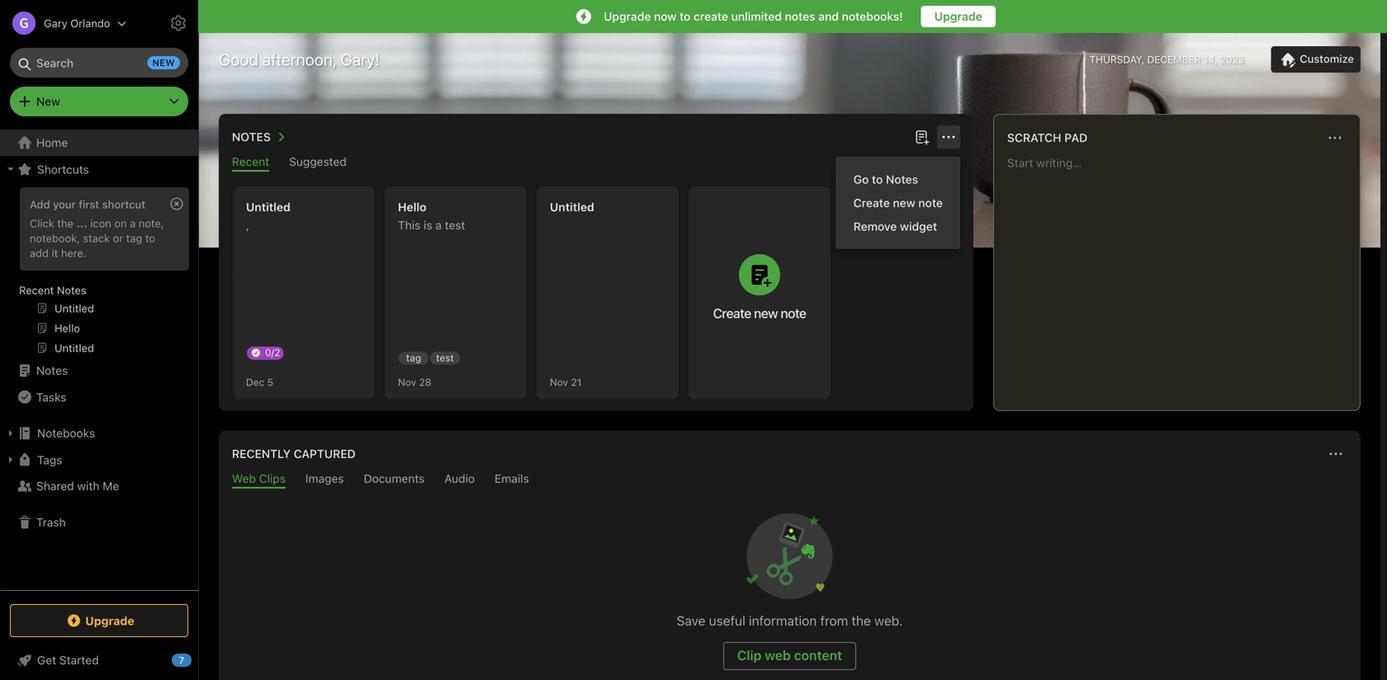 Task type: locate. For each thing, give the bounding box(es) containing it.
0 horizontal spatial tag
[[126, 232, 142, 244]]

1 horizontal spatial new
[[754, 306, 778, 321]]

2 vertical spatial to
[[145, 232, 155, 244]]

1 tab list from the top
[[222, 155, 971, 172]]

group containing add your first shortcut
[[0, 183, 197, 364]]

2 horizontal spatial upgrade
[[935, 9, 983, 23]]

Account field
[[0, 7, 127, 40]]

tag up "nov 28"
[[406, 352, 421, 364]]

notes inside notes button
[[232, 130, 271, 144]]

notes up recent 'tab'
[[232, 130, 271, 144]]

nov 28
[[398, 377, 432, 388]]

1 horizontal spatial recent
[[232, 155, 269, 169]]

new
[[36, 95, 60, 108]]

tree containing home
[[0, 130, 198, 590]]

home
[[36, 136, 68, 150]]

tab list containing web clips
[[222, 472, 1358, 489]]

1 vertical spatial recent
[[19, 284, 54, 297]]

0 vertical spatial note
[[919, 196, 943, 210]]

tag inside icon on a note, notebook, stack or tag to add it here.
[[126, 232, 142, 244]]

0 horizontal spatial create
[[713, 306, 751, 321]]

nov left 21 in the left bottom of the page
[[550, 377, 569, 388]]

untitled
[[246, 200, 291, 214], [550, 200, 595, 214]]

notes
[[232, 130, 271, 144], [886, 173, 919, 186], [57, 284, 86, 297], [36, 364, 68, 377]]

scratch pad
[[1008, 131, 1088, 145]]

0 horizontal spatial to
[[145, 232, 155, 244]]

create new note
[[854, 196, 943, 210], [713, 306, 806, 321]]

0 vertical spatial recent
[[232, 155, 269, 169]]

0 vertical spatial new
[[152, 57, 175, 68]]

notes down here.
[[57, 284, 86, 297]]

new inside button
[[754, 306, 778, 321]]

0 vertical spatial the
[[57, 217, 73, 230]]

0 horizontal spatial note
[[781, 306, 806, 321]]

clips
[[259, 472, 286, 486]]

images
[[306, 472, 344, 486]]

create inside button
[[713, 306, 751, 321]]

1 horizontal spatial tag
[[406, 352, 421, 364]]

clip
[[738, 648, 762, 664]]

0 horizontal spatial create new note
[[713, 306, 806, 321]]

tags
[[37, 453, 62, 467]]

audio tab
[[445, 472, 475, 489]]

1 horizontal spatial create new note
[[854, 196, 943, 210]]

2 nov from the left
[[550, 377, 569, 388]]

or
[[113, 232, 123, 244]]

tab list
[[222, 155, 971, 172], [222, 472, 1358, 489]]

recent down add
[[19, 284, 54, 297]]

1 nov from the left
[[398, 377, 417, 388]]

0 horizontal spatial recent
[[19, 284, 54, 297]]

to inside icon on a note, notebook, stack or tag to add it here.
[[145, 232, 155, 244]]

0 vertical spatial create
[[854, 196, 890, 210]]

2 horizontal spatial to
[[872, 173, 883, 186]]

1 vertical spatial to
[[872, 173, 883, 186]]

icon
[[90, 217, 111, 230]]

good afternoon, gary!
[[219, 50, 380, 69]]

the inside group
[[57, 217, 73, 230]]

1 vertical spatial tag
[[406, 352, 421, 364]]

1 horizontal spatial a
[[436, 218, 442, 232]]

0/2
[[265, 347, 280, 358]]

nov for nov 21
[[550, 377, 569, 388]]

remove widget link
[[837, 215, 960, 238]]

the right from
[[852, 613, 871, 629]]

widget
[[900, 220, 938, 233]]

suggested tab
[[289, 155, 347, 172]]

0 horizontal spatial the
[[57, 217, 73, 230]]

shortcuts button
[[0, 156, 197, 183]]

More actions field
[[938, 126, 961, 149], [1324, 126, 1347, 150], [1325, 443, 1348, 466]]

notes
[[785, 9, 816, 23]]

1 horizontal spatial to
[[680, 9, 691, 23]]

remove
[[854, 220, 897, 233]]

create
[[854, 196, 890, 210], [713, 306, 751, 321]]

to down note,
[[145, 232, 155, 244]]

recent
[[232, 155, 269, 169], [19, 284, 54, 297]]

to right the go
[[872, 173, 883, 186]]

recent for recent notes
[[19, 284, 54, 297]]

0 vertical spatial test
[[445, 218, 465, 232]]

...
[[76, 217, 87, 230]]

audio
[[445, 472, 475, 486]]

2 horizontal spatial new
[[893, 196, 916, 210]]

december
[[1148, 54, 1201, 65]]

0 horizontal spatial a
[[130, 217, 136, 230]]

2 tab list from the top
[[222, 472, 1358, 489]]

notes inside the go to notes link
[[886, 173, 919, 186]]

more actions field for recently captured
[[1325, 443, 1348, 466]]

0 horizontal spatial nov
[[398, 377, 417, 388]]

get started
[[37, 654, 99, 667]]

1 horizontal spatial note
[[919, 196, 943, 210]]

1 vertical spatial note
[[781, 306, 806, 321]]

upgrade for upgrade button
[[935, 9, 983, 23]]

1 vertical spatial the
[[852, 613, 871, 629]]

get
[[37, 654, 56, 667]]

from
[[821, 613, 849, 629]]

your
[[53, 198, 76, 211]]

new
[[152, 57, 175, 68], [893, 196, 916, 210], [754, 306, 778, 321]]

0 horizontal spatial untitled
[[246, 200, 291, 214]]

scratch
[[1008, 131, 1062, 145]]

nov 21
[[550, 377, 582, 388]]

upgrade inside upgrade button
[[935, 9, 983, 23]]

create new note inside button
[[713, 306, 806, 321]]

home link
[[0, 130, 198, 156]]

tag inside recent tab panel
[[406, 352, 421, 364]]

0 horizontal spatial new
[[152, 57, 175, 68]]

tasks button
[[0, 384, 197, 411]]

notes up tasks
[[36, 364, 68, 377]]

Help and Learning task checklist field
[[0, 648, 198, 674]]

a inside hello this is a test
[[436, 218, 442, 232]]

tab list for recently captured
[[222, 472, 1358, 489]]

1 horizontal spatial create
[[854, 196, 890, 210]]

go
[[854, 173, 869, 186]]

tab list containing recent
[[222, 155, 971, 172]]

nov
[[398, 377, 417, 388], [550, 377, 569, 388]]

1 horizontal spatial the
[[852, 613, 871, 629]]

captured
[[294, 447, 356, 461]]

1 vertical spatial create
[[713, 306, 751, 321]]

tag
[[126, 232, 142, 244], [406, 352, 421, 364]]

a right on on the left of page
[[130, 217, 136, 230]]

21
[[571, 377, 582, 388]]

suggested
[[289, 155, 347, 169]]

Search text field
[[21, 48, 177, 78]]

1 horizontal spatial untitled
[[550, 200, 595, 214]]

tree
[[0, 130, 198, 590]]

note inside 'link'
[[919, 196, 943, 210]]

nov left "28"
[[398, 377, 417, 388]]

untitled for untitled
[[550, 200, 595, 214]]

thursday, december 14, 2023
[[1090, 54, 1245, 65]]

good
[[219, 50, 259, 69]]

group
[[0, 183, 197, 364]]

the
[[57, 217, 73, 230], [852, 613, 871, 629]]

to right now
[[680, 9, 691, 23]]

1 vertical spatial more actions image
[[1327, 444, 1346, 464]]

2 vertical spatial new
[[754, 306, 778, 321]]

notes inside the notes link
[[36, 364, 68, 377]]

tag right or
[[126, 232, 142, 244]]

upgrade for upgrade now to create unlimited notes and notebooks!
[[604, 9, 651, 23]]

0 vertical spatial tab list
[[222, 155, 971, 172]]

the left "..."
[[57, 217, 73, 230]]

5
[[267, 377, 273, 388]]

notes up create new note 'link'
[[886, 173, 919, 186]]

customize
[[1300, 53, 1355, 65]]

tasks
[[36, 390, 66, 404]]

dropdown list menu
[[837, 168, 960, 238]]

1 horizontal spatial nov
[[550, 377, 569, 388]]

0 vertical spatial to
[[680, 9, 691, 23]]

untitled ,
[[246, 200, 291, 232]]

more actions image
[[1326, 128, 1346, 148], [1327, 444, 1346, 464]]

notebook,
[[30, 232, 80, 244]]

recent down notes button
[[232, 155, 269, 169]]

1 horizontal spatial upgrade
[[604, 9, 651, 23]]

now
[[654, 9, 677, 23]]

new search field
[[21, 48, 180, 78]]

0 vertical spatial more actions image
[[1326, 128, 1346, 148]]

upgrade button
[[10, 605, 188, 638]]

1 vertical spatial tab list
[[222, 472, 1358, 489]]

a right is
[[436, 218, 442, 232]]

note,
[[139, 217, 164, 230]]

note
[[919, 196, 943, 210], [781, 306, 806, 321]]

0 vertical spatial tag
[[126, 232, 142, 244]]

1 vertical spatial create new note
[[713, 306, 806, 321]]

1 untitled from the left
[[246, 200, 291, 214]]

2 untitled from the left
[[550, 200, 595, 214]]

1 vertical spatial new
[[893, 196, 916, 210]]

a
[[130, 217, 136, 230], [436, 218, 442, 232]]

clip web content
[[738, 648, 843, 664]]

0 vertical spatial create new note
[[854, 196, 943, 210]]

go to notes link
[[837, 168, 960, 191]]

dec 5
[[246, 377, 273, 388]]

add
[[30, 198, 50, 211]]

more actions image
[[939, 127, 959, 147]]

new button
[[10, 87, 188, 116]]

untitled for untitled ,
[[246, 200, 291, 214]]

0 horizontal spatial upgrade
[[85, 614, 134, 628]]



Task type: vqa. For each thing, say whether or not it's contained in the screenshot.
Nov 7 at left top
no



Task type: describe. For each thing, give the bounding box(es) containing it.
unlimited
[[732, 9, 782, 23]]

1 vertical spatial test
[[436, 352, 454, 364]]

nov for nov 28
[[398, 377, 417, 388]]

more actions image for recently captured
[[1327, 444, 1346, 464]]

gary
[[44, 17, 67, 29]]

create new note inside 'link'
[[854, 196, 943, 210]]

me
[[103, 480, 119, 493]]

this
[[398, 218, 421, 232]]

save
[[677, 613, 706, 629]]

customize button
[[1271, 46, 1361, 73]]

notebooks
[[37, 427, 95, 440]]

is
[[424, 218, 432, 232]]

here.
[[61, 247, 86, 259]]

click
[[30, 217, 54, 230]]

hello this is a test
[[398, 200, 465, 232]]

upgrade now to create unlimited notes and notebooks!
[[604, 9, 903, 23]]

expand notebooks image
[[4, 427, 17, 440]]

gary orlando
[[44, 17, 110, 29]]

pad
[[1065, 131, 1088, 145]]

recent tab panel
[[219, 172, 974, 411]]

7
[[179, 655, 184, 666]]

afternoon,
[[263, 50, 337, 69]]

note inside button
[[781, 306, 806, 321]]

more actions field for scratch pad
[[1324, 126, 1347, 150]]

save useful information from the web.
[[677, 613, 903, 629]]

notebooks link
[[0, 420, 197, 447]]

click to collapse image
[[192, 650, 204, 670]]

the inside web clips "tab panel"
[[852, 613, 871, 629]]

images tab
[[306, 472, 344, 489]]

new inside search box
[[152, 57, 175, 68]]

web.
[[875, 613, 903, 629]]

,
[[246, 218, 249, 232]]

add
[[30, 247, 49, 259]]

more actions image for scratch pad
[[1326, 128, 1346, 148]]

recent notes
[[19, 284, 86, 297]]

test inside hello this is a test
[[445, 218, 465, 232]]

web clips tab
[[232, 472, 286, 489]]

remove widget
[[854, 220, 938, 233]]

to inside dropdown list menu
[[872, 173, 883, 186]]

tab list for notes
[[222, 155, 971, 172]]

settings image
[[169, 13, 188, 33]]

orlando
[[70, 17, 110, 29]]

recently
[[232, 447, 291, 461]]

hello
[[398, 200, 427, 214]]

stack
[[83, 232, 110, 244]]

gary!
[[341, 50, 380, 69]]

documents
[[364, 472, 425, 486]]

scratch pad button
[[1004, 128, 1088, 148]]

thursday,
[[1090, 54, 1145, 65]]

trash link
[[0, 510, 197, 536]]

first
[[79, 198, 99, 211]]

trash
[[36, 516, 66, 529]]

with
[[77, 480, 100, 493]]

documents tab
[[364, 472, 425, 489]]

go to notes
[[854, 173, 919, 186]]

shared
[[36, 480, 74, 493]]

upgrade button
[[922, 6, 996, 27]]

shared with me link
[[0, 473, 197, 500]]

information
[[749, 613, 817, 629]]

notebooks!
[[842, 9, 903, 23]]

Start writing… text field
[[1008, 156, 1360, 397]]

expand tags image
[[4, 453, 17, 467]]

web clips tab panel
[[219, 489, 1361, 681]]

recent tab
[[232, 155, 269, 172]]

emails tab
[[495, 472, 529, 489]]

notes button
[[229, 127, 291, 147]]

tags button
[[0, 447, 197, 473]]

useful
[[709, 613, 746, 629]]

2023
[[1221, 54, 1245, 65]]

on
[[114, 217, 127, 230]]

dec
[[246, 377, 265, 388]]

shortcuts
[[37, 163, 89, 176]]

recently captured button
[[229, 444, 356, 464]]

started
[[59, 654, 99, 667]]

28
[[419, 377, 432, 388]]

upgrade inside upgrade popup button
[[85, 614, 134, 628]]

shared with me
[[36, 480, 119, 493]]

new inside 'link'
[[893, 196, 916, 210]]

shortcut
[[102, 198, 145, 211]]

14,
[[1204, 54, 1218, 65]]

create inside 'link'
[[854, 196, 890, 210]]

clip web content button
[[724, 643, 857, 671]]

it
[[52, 247, 58, 259]]

recent for recent
[[232, 155, 269, 169]]

icon on a note, notebook, stack or tag to add it here.
[[30, 217, 164, 259]]

a inside icon on a note, notebook, stack or tag to add it here.
[[130, 217, 136, 230]]

recently captured
[[232, 447, 356, 461]]

web clips
[[232, 472, 286, 486]]

click the ...
[[30, 217, 87, 230]]

web
[[765, 648, 791, 664]]

create new note link
[[837, 191, 960, 215]]

notes link
[[0, 358, 197, 384]]

content
[[794, 648, 843, 664]]

emails
[[495, 472, 529, 486]]

web
[[232, 472, 256, 486]]



